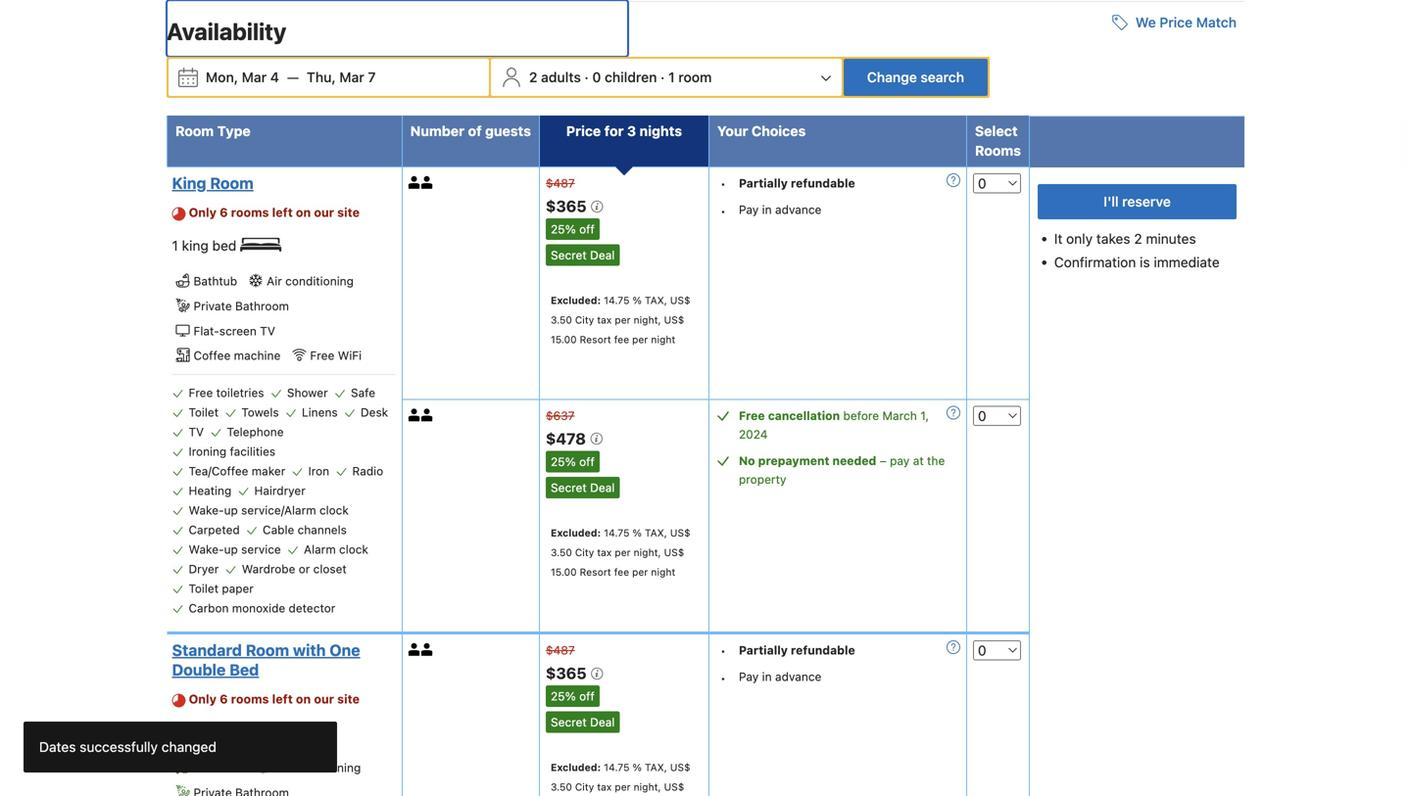 Task type: vqa. For each thing, say whether or not it's contained in the screenshot.
"TAX" inside "14.75 % Tax, Us$ 3.50 City Tax Per Night, Us"
yes



Task type: locate. For each thing, give the bounding box(es) containing it.
2 our from the top
[[314, 693, 334, 707]]

rooms down king room link
[[231, 205, 269, 220]]

2 toilet from the top
[[189, 582, 219, 596]]

2 more details on meals and payment options image from the top
[[947, 406, 961, 420]]

4 • from the top
[[721, 672, 726, 686]]

deal
[[590, 248, 615, 262], [590, 481, 615, 495], [590, 716, 615, 730]]

3 % from the top
[[633, 762, 642, 774]]

·
[[585, 69, 589, 85], [661, 69, 665, 85]]

2 vertical spatial 3.50
[[551, 782, 572, 794]]

· right children
[[661, 69, 665, 85]]

confirmation
[[1055, 254, 1136, 271]]

1 left room
[[669, 69, 675, 85]]

free up the 2024
[[739, 409, 765, 423]]

6
[[220, 205, 228, 220], [220, 693, 228, 707]]

night, for standard room with one double bed
[[634, 782, 661, 794]]

1 vertical spatial partially refundable
[[739, 644, 856, 658]]

on
[[296, 205, 311, 220], [296, 693, 311, 707]]

1 vertical spatial wake-
[[189, 543, 224, 557]]

0 vertical spatial 25%
[[551, 223, 576, 236]]

price left for
[[566, 123, 601, 139]]

2 fee from the top
[[614, 566, 629, 578]]

or
[[299, 563, 310, 577]]

1 horizontal spatial 2
[[1134, 231, 1143, 247]]

off
[[579, 223, 595, 236], [579, 455, 595, 469], [579, 690, 595, 704]]

0 vertical spatial partially
[[739, 177, 788, 190]]

2 adults · 0 children · 1 room button
[[493, 59, 840, 96]]

room inside standard room with one double bed
[[246, 642, 289, 660]]

secret deal. you're getting a reduced rate because this property is offering member-only deals when you're signed into your booking.com account.. element for king room
[[546, 245, 620, 266]]

2 secret from the top
[[551, 481, 587, 495]]

mar left 4 at the top of page
[[242, 69, 267, 85]]

3 night, from the top
[[634, 782, 661, 794]]

resort
[[580, 334, 611, 345], [580, 566, 611, 578]]

3 tax, from the top
[[645, 762, 667, 774]]

night, for king room
[[634, 314, 661, 326]]

only for standard room with one double bed
[[189, 693, 217, 707]]

price inside we price match dropdown button
[[1160, 14, 1193, 30]]

per for second 25% off. you're getting a reduced rate because this property is offering a discount.. element from the bottom of the page
[[615, 547, 631, 559]]

0 vertical spatial city
[[575, 314, 594, 326]]

1 vertical spatial pay in advance
[[739, 671, 822, 684]]

our for king room
[[314, 205, 334, 220]]

3 25% from the top
[[551, 690, 576, 704]]

1 secret deal from the top
[[551, 248, 615, 262]]

fee for $478
[[614, 566, 629, 578]]

2 left adults
[[529, 69, 538, 85]]

at
[[913, 454, 924, 468]]

3 excluded: from the top
[[551, 762, 601, 774]]

1 vertical spatial left
[[272, 693, 293, 707]]

1 left the 'king'
[[172, 238, 178, 254]]

conditioning for 200 feet²
[[293, 762, 361, 775]]

2 vertical spatial free
[[739, 409, 765, 423]]

2 up from the top
[[224, 543, 238, 557]]

1 vertical spatial toilet
[[189, 582, 219, 596]]

1 vertical spatial resort
[[580, 566, 611, 578]]

1 vertical spatial our
[[314, 693, 334, 707]]

advance for king room
[[775, 203, 822, 217]]

toilet down free toiletries
[[189, 406, 219, 420]]

•
[[721, 177, 726, 191], [721, 204, 726, 218], [721, 644, 726, 658], [721, 672, 726, 686]]

tax, inside 14.75 % tax, us$ 3.50 city tax per night, us
[[645, 762, 667, 774]]

6 for standard
[[220, 693, 228, 707]]

resort for $365
[[580, 334, 611, 345]]

2 vertical spatial more details on meals and payment options image
[[947, 641, 961, 655]]

match
[[1197, 14, 1237, 30]]

our down king room link
[[314, 205, 334, 220]]

1 vertical spatial 25%
[[551, 455, 576, 469]]

1 6 from the top
[[220, 205, 228, 220]]

2 adults · 0 children · 1 room
[[529, 69, 712, 85]]

2 partially from the top
[[739, 644, 788, 658]]

only
[[1067, 231, 1093, 247]]

1 vertical spatial secret deal. you're getting a reduced rate because this property is offering member-only deals when you're signed into your booking.com account.. element
[[546, 477, 620, 499]]

0 vertical spatial %
[[633, 295, 642, 306]]

on down standard room with one double bed link at the bottom of the page
[[296, 693, 311, 707]]

2 night from the top
[[651, 566, 676, 578]]

1 vertical spatial tax,
[[645, 527, 667, 539]]

room right king
[[210, 174, 254, 193]]

1 $365 from the top
[[546, 197, 591, 216]]

1 tax, from the top
[[645, 295, 667, 306]]

1 on from the top
[[296, 205, 311, 220]]

2 deal from the top
[[590, 481, 615, 495]]

toilet
[[189, 406, 219, 420], [189, 582, 219, 596]]

conditioning up the bathroom
[[285, 274, 354, 288]]

1 vertical spatial %
[[633, 527, 642, 539]]

free
[[310, 349, 335, 363], [189, 386, 213, 400], [739, 409, 765, 423]]

off for king room
[[579, 223, 595, 236]]

1 resort from the top
[[580, 334, 611, 345]]

room for standard
[[246, 642, 289, 660]]

0 vertical spatial toilet
[[189, 406, 219, 420]]

tv up "ironing" on the left bottom of page
[[189, 426, 204, 439]]

0 vertical spatial night
[[651, 334, 676, 345]]

free for free wifi
[[310, 349, 335, 363]]

1 vertical spatial conditioning
[[293, 762, 361, 775]]

0 vertical spatial price
[[1160, 14, 1193, 30]]

0 vertical spatial our
[[314, 205, 334, 220]]

2 14.75 % tax, us$ 3.50 city tax per night, us$ 15.00 resort fee per night from the top
[[551, 527, 691, 578]]

clock up closet
[[339, 543, 368, 557]]

14.75 inside 14.75 % tax, us$ 3.50 city tax per night, us
[[604, 762, 630, 774]]

0 vertical spatial secret
[[551, 248, 587, 262]]

1 vertical spatial off
[[579, 455, 595, 469]]

3 deal from the top
[[590, 716, 615, 730]]

0 vertical spatial tax,
[[645, 295, 667, 306]]

3.50
[[551, 314, 572, 326], [551, 547, 572, 559], [551, 782, 572, 794]]

0 horizontal spatial 2
[[529, 69, 538, 85]]

children
[[605, 69, 657, 85]]

dates
[[39, 740, 76, 756]]

2 $365 from the top
[[546, 665, 591, 684]]

left for standard room with one double bed
[[272, 693, 293, 707]]

0 vertical spatial conditioning
[[285, 274, 354, 288]]

left down standard room with one double bed link at the bottom of the page
[[272, 693, 293, 707]]

1 vertical spatial partially
[[739, 644, 788, 658]]

1 wake- from the top
[[189, 504, 224, 518]]

search
[[921, 69, 965, 85]]

% for king room
[[633, 295, 642, 306]]

3 14.75 from the top
[[604, 762, 630, 774]]

pay in advance
[[739, 203, 822, 217], [739, 671, 822, 684]]

it only takes 2 minutes confirmation is immediate
[[1055, 231, 1220, 271]]

0 vertical spatial air
[[267, 274, 282, 288]]

1 3.50 from the top
[[551, 314, 572, 326]]

2 tax, from the top
[[645, 527, 667, 539]]

air conditioning right feet² at the bottom left
[[274, 762, 361, 775]]

clock up channels
[[320, 504, 349, 518]]

2 $487 from the top
[[546, 644, 575, 658]]

1 25% from the top
[[551, 223, 576, 236]]

1 25% off from the top
[[551, 223, 595, 236]]

25% off. you're getting a reduced rate because this property is offering a discount.. element
[[546, 219, 600, 240], [546, 451, 600, 473], [546, 686, 600, 708]]

tax for king room
[[597, 314, 612, 326]]

free for free toiletries
[[189, 386, 213, 400]]

1 vertical spatial secret deal
[[551, 481, 615, 495]]

0 vertical spatial 14.75
[[604, 295, 630, 306]]

refundable for standard room with one double bed
[[791, 644, 856, 658]]

air
[[267, 274, 282, 288], [274, 762, 289, 775]]

free left wifi
[[310, 349, 335, 363]]

2 15.00 from the top
[[551, 566, 577, 578]]

wake- down heating
[[189, 504, 224, 518]]

pay
[[739, 203, 759, 217], [739, 671, 759, 684]]

1 14.75 from the top
[[604, 295, 630, 306]]

1 site from the top
[[337, 205, 360, 220]]

0 vertical spatial left
[[272, 205, 293, 220]]

only 6 rooms left on our site for king
[[189, 205, 360, 220]]

2 vertical spatial secret
[[551, 716, 587, 730]]

channels
[[298, 524, 347, 537]]

up down carpeted
[[224, 543, 238, 557]]

3 secret from the top
[[551, 716, 587, 730]]

left down king room link
[[272, 205, 293, 220]]

0
[[592, 69, 601, 85]]

1 vertical spatial excluded:
[[551, 527, 601, 539]]

$478
[[546, 430, 590, 449]]

on down king room link
[[296, 205, 311, 220]]

excluded: for standard room with one double bed
[[551, 762, 601, 774]]

city inside 14.75 % tax, us$ 3.50 city tax per night, us
[[575, 782, 594, 794]]

2 in from the top
[[762, 671, 772, 684]]

1 left from the top
[[272, 205, 293, 220]]

1 15.00 from the top
[[551, 334, 577, 345]]

$487 for king room
[[546, 177, 575, 190]]

0 vertical spatial deal
[[590, 248, 615, 262]]

2 up the is
[[1134, 231, 1143, 247]]

standard room with one double bed link
[[172, 641, 391, 680]]

wake- up "dryer"
[[189, 543, 224, 557]]

0 vertical spatial up
[[224, 504, 238, 518]]

2 vertical spatial room
[[246, 642, 289, 660]]

1 $487 from the top
[[546, 177, 575, 190]]

guests
[[485, 123, 531, 139]]

1 left full
[[172, 725, 178, 741]]

1 for standard room with one double bed
[[172, 725, 178, 741]]

25% off
[[551, 223, 595, 236], [551, 455, 595, 469], [551, 690, 595, 704]]

tea/coffee maker
[[189, 465, 285, 478]]

1 vertical spatial 1
[[172, 238, 178, 254]]

night, inside 14.75 % tax, us$ 3.50 city tax per night, us
[[634, 782, 661, 794]]

1 vertical spatial 14.75
[[604, 527, 630, 539]]

2024
[[739, 428, 768, 442]]

% for standard room with one double bed
[[633, 762, 642, 774]]

tv down the bathroom
[[260, 324, 275, 338]]

0 vertical spatial partially refundable
[[739, 177, 856, 190]]

2 vertical spatial 1
[[172, 725, 178, 741]]

1 more details on meals and payment options image from the top
[[947, 174, 961, 187]]

0 vertical spatial air conditioning
[[267, 274, 354, 288]]

immediate
[[1154, 254, 1220, 271]]

2 resort from the top
[[580, 566, 611, 578]]

0 vertical spatial 3.50
[[551, 314, 572, 326]]

6 down double
[[220, 693, 228, 707]]

3 25% off from the top
[[551, 690, 595, 704]]

0 vertical spatial secret deal. you're getting a reduced rate because this property is offering member-only deals when you're signed into your booking.com account.. element
[[546, 245, 620, 266]]

bed
[[212, 238, 237, 254], [205, 725, 229, 741]]

in for standard room with one double bed
[[762, 671, 772, 684]]

· left 0
[[585, 69, 589, 85]]

2 advance from the top
[[775, 671, 822, 684]]

2 only from the top
[[189, 693, 217, 707]]

room up bed
[[246, 642, 289, 660]]

only 6 rooms left on our site down standard room with one double bed link at the bottom of the page
[[189, 693, 360, 707]]

1 14.75 % tax, us$ 3.50 city tax per night, us$ 15.00 resort fee per night from the top
[[551, 295, 691, 345]]

3 off from the top
[[579, 690, 595, 704]]

0 horizontal spatial tv
[[189, 426, 204, 439]]

2 · from the left
[[661, 69, 665, 85]]

2 left from the top
[[272, 693, 293, 707]]

2 partially refundable from the top
[[739, 644, 856, 658]]

0 vertical spatial $365
[[546, 197, 591, 216]]

room
[[175, 123, 214, 139], [210, 174, 254, 193], [246, 642, 289, 660]]

site for king room
[[337, 205, 360, 220]]

rooms
[[231, 205, 269, 220], [231, 693, 269, 707]]

1 toilet from the top
[[189, 406, 219, 420]]

change
[[867, 69, 917, 85]]

0 vertical spatial rooms
[[231, 205, 269, 220]]

1 vertical spatial only 6 rooms left on our site
[[189, 693, 360, 707]]

deal for king room
[[590, 248, 615, 262]]

1 vertical spatial 2
[[1134, 231, 1143, 247]]

private
[[194, 299, 232, 313]]

only
[[189, 205, 217, 220], [189, 693, 217, 707]]

no
[[739, 454, 755, 468]]

price right we
[[1160, 14, 1193, 30]]

3 secret deal. you're getting a reduced rate because this property is offering member-only deals when you're signed into your booking.com account.. element from the top
[[546, 712, 620, 734]]

0 vertical spatial on
[[296, 205, 311, 220]]

0 vertical spatial clock
[[320, 504, 349, 518]]

2 vertical spatial off
[[579, 690, 595, 704]]

site down king room link
[[337, 205, 360, 220]]

1 deal from the top
[[590, 248, 615, 262]]

1
[[669, 69, 675, 85], [172, 238, 178, 254], [172, 725, 178, 741]]

2 mar from the left
[[340, 69, 364, 85]]

2 pay from the top
[[739, 671, 759, 684]]

price
[[1160, 14, 1193, 30], [566, 123, 601, 139]]

night for $365
[[651, 334, 676, 345]]

only 6 rooms left on our site down king room link
[[189, 205, 360, 220]]

0 vertical spatial 2
[[529, 69, 538, 85]]

0 vertical spatial $487
[[546, 177, 575, 190]]

3 more details on meals and payment options image from the top
[[947, 641, 961, 655]]

25%
[[551, 223, 576, 236], [551, 455, 576, 469], [551, 690, 576, 704]]

tax inside 14.75 % tax, us$ 3.50 city tax per night, us
[[597, 782, 612, 794]]

site for standard room with one double bed
[[337, 693, 360, 707]]

more details on meals and payment options image
[[947, 174, 961, 187], [947, 406, 961, 420], [947, 641, 961, 655]]

1 up from the top
[[224, 504, 238, 518]]

occupancy image
[[409, 177, 421, 189], [409, 409, 421, 422], [421, 409, 434, 422]]

2 vertical spatial secret deal. you're getting a reduced rate because this property is offering member-only deals when you're signed into your booking.com account.. element
[[546, 712, 620, 734]]

0 vertical spatial excluded:
[[551, 295, 601, 306]]

2 vertical spatial 25% off
[[551, 690, 595, 704]]

free cancellation
[[739, 409, 840, 423]]

1 city from the top
[[575, 314, 594, 326]]

2 6 from the top
[[220, 693, 228, 707]]

bed right the 'king'
[[212, 238, 237, 254]]

1 in from the top
[[762, 203, 772, 217]]

1 secret deal. you're getting a reduced rate because this property is offering member-only deals when you're signed into your booking.com account.. element from the top
[[546, 245, 620, 266]]

1 · from the left
[[585, 69, 589, 85]]

1 our from the top
[[314, 205, 334, 220]]

up for service
[[224, 543, 238, 557]]

0 vertical spatial more details on meals and payment options image
[[947, 174, 961, 187]]

2 vertical spatial excluded:
[[551, 762, 601, 774]]

1 vertical spatial site
[[337, 693, 360, 707]]

nights
[[640, 123, 682, 139]]

fee
[[614, 334, 629, 345], [614, 566, 629, 578]]

only down the king room
[[189, 205, 217, 220]]

per
[[615, 314, 631, 326], [632, 334, 648, 345], [615, 547, 631, 559], [632, 566, 648, 578], [615, 782, 631, 794]]

1 % from the top
[[633, 295, 642, 306]]

25% off. you're getting a reduced rate because this property is offering a discount.. element for standard room with one double bed
[[546, 686, 600, 708]]

2 night, from the top
[[634, 547, 661, 559]]

% inside 14.75 % tax, us$ 3.50 city tax per night, us
[[633, 762, 642, 774]]

toilet down "dryer"
[[189, 582, 219, 596]]

1 tax from the top
[[597, 314, 612, 326]]

1 vertical spatial on
[[296, 693, 311, 707]]

secret deal. you're getting a reduced rate because this property is offering member-only deals when you're signed into your booking.com account.. element
[[546, 245, 620, 266], [546, 477, 620, 499], [546, 712, 620, 734]]

1 off from the top
[[579, 223, 595, 236]]

2 vertical spatial tax
[[597, 782, 612, 794]]

0 horizontal spatial mar
[[242, 69, 267, 85]]

2 vertical spatial 25%
[[551, 690, 576, 704]]

refundable for king room
[[791, 177, 856, 190]]

closet
[[313, 563, 347, 577]]

toilet paper
[[189, 582, 254, 596]]

tv
[[260, 324, 275, 338], [189, 426, 204, 439]]

excluded:
[[551, 295, 601, 306], [551, 527, 601, 539], [551, 762, 601, 774]]

1 vertical spatial tv
[[189, 426, 204, 439]]

per inside 14.75 % tax, us$ 3.50 city tax per night, us
[[615, 782, 631, 794]]

2 site from the top
[[337, 693, 360, 707]]

1 vertical spatial up
[[224, 543, 238, 557]]

successfully
[[80, 740, 158, 756]]

carpeted
[[189, 524, 240, 537]]

2 pay in advance from the top
[[739, 671, 822, 684]]

bathroom
[[235, 299, 289, 313]]

site down 'one'
[[337, 693, 360, 707]]

25% off. you're getting a reduced rate because this property is offering a discount.. element for king room
[[546, 219, 600, 240]]

wake-
[[189, 504, 224, 518], [189, 543, 224, 557]]

bed right full
[[205, 725, 229, 741]]

air up the bathroom
[[267, 274, 282, 288]]

with
[[293, 642, 326, 660]]

only for king room
[[189, 205, 217, 220]]

mon, mar 4 button
[[198, 60, 287, 95]]

1 vertical spatial 3.50
[[551, 547, 572, 559]]

1 vertical spatial pay
[[739, 671, 759, 684]]

1 vertical spatial more details on meals and payment options image
[[947, 406, 961, 420]]

2 vertical spatial city
[[575, 782, 594, 794]]

2 25% off. you're getting a reduced rate because this property is offering a discount.. element from the top
[[546, 451, 600, 473]]

2
[[529, 69, 538, 85], [1134, 231, 1143, 247]]

3.50 inside 14.75 % tax, us$ 3.50 city tax per night, us
[[551, 782, 572, 794]]

3 3.50 from the top
[[551, 782, 572, 794]]

air conditioning
[[267, 274, 354, 288], [274, 762, 361, 775]]

cancellation
[[768, 409, 840, 423]]

mar left 7
[[340, 69, 364, 85]]

1 only 6 rooms left on our site from the top
[[189, 205, 360, 220]]

pay for standard room with one double bed
[[739, 671, 759, 684]]

%
[[633, 295, 642, 306], [633, 527, 642, 539], [633, 762, 642, 774]]

1 king bed
[[172, 238, 240, 254]]

secret
[[551, 248, 587, 262], [551, 481, 587, 495], [551, 716, 587, 730]]

site
[[337, 205, 360, 220], [337, 693, 360, 707]]

private bathroom
[[194, 299, 289, 313]]

mar
[[242, 69, 267, 85], [340, 69, 364, 85]]

14.75 % tax, us$ 3.50 city tax per night, us
[[551, 762, 691, 797]]

1 vertical spatial 25% off
[[551, 455, 595, 469]]

0 horizontal spatial ·
[[585, 69, 589, 85]]

our for standard room with one double bed
[[314, 693, 334, 707]]

1 vertical spatial fee
[[614, 566, 629, 578]]

$487
[[546, 177, 575, 190], [546, 644, 575, 658]]

facilities
[[230, 445, 276, 459]]

0 vertical spatial pay in advance
[[739, 203, 822, 217]]

air conditioning for bathtub
[[267, 274, 354, 288]]

our down with
[[314, 693, 334, 707]]

secret deal
[[551, 248, 615, 262], [551, 481, 615, 495], [551, 716, 615, 730]]

0 vertical spatial in
[[762, 203, 772, 217]]

1 vertical spatial night,
[[634, 547, 661, 559]]

1 night, from the top
[[634, 314, 661, 326]]

3 tax from the top
[[597, 782, 612, 794]]

rooms down bed
[[231, 693, 269, 707]]

1 horizontal spatial ·
[[661, 69, 665, 85]]

1 horizontal spatial mar
[[340, 69, 364, 85]]

1 vertical spatial tax
[[597, 547, 612, 559]]

only down double
[[189, 693, 217, 707]]

1 partially from the top
[[739, 177, 788, 190]]

advance for standard room with one double bed
[[775, 671, 822, 684]]

air conditioning up the bathroom
[[267, 274, 354, 288]]

0 vertical spatial free
[[310, 349, 335, 363]]

3 25% off. you're getting a reduced rate because this property is offering a discount.. element from the top
[[546, 686, 600, 708]]

1 vertical spatial free
[[189, 386, 213, 400]]

1 vertical spatial air conditioning
[[274, 762, 361, 775]]

safe
[[351, 386, 375, 400]]

1 vertical spatial deal
[[590, 481, 615, 495]]

1 vertical spatial only
[[189, 693, 217, 707]]

6 down the king room
[[220, 205, 228, 220]]

1 excluded: from the top
[[551, 295, 601, 306]]

occupancy image
[[421, 177, 434, 189], [409, 644, 421, 657], [421, 644, 434, 657]]

room left type
[[175, 123, 214, 139]]

1 vertical spatial rooms
[[231, 693, 269, 707]]

fee for $365
[[614, 334, 629, 345]]

1 25% off. you're getting a reduced rate because this property is offering a discount.. element from the top
[[546, 219, 600, 240]]

3 secret deal from the top
[[551, 716, 615, 730]]

1 night from the top
[[651, 334, 676, 345]]

air conditioning for 200 feet²
[[274, 762, 361, 775]]

1 pay from the top
[[739, 203, 759, 217]]

tax for standard room with one double bed
[[597, 782, 612, 794]]

0 horizontal spatial free
[[189, 386, 213, 400]]

– pay at the property
[[739, 454, 945, 487]]

1 vertical spatial bed
[[205, 725, 229, 741]]

2 rooms from the top
[[231, 693, 269, 707]]

changed
[[162, 740, 217, 756]]

1 horizontal spatial price
[[1160, 14, 1193, 30]]

2 % from the top
[[633, 527, 642, 539]]

1 refundable from the top
[[791, 177, 856, 190]]

1 vertical spatial 6
[[220, 693, 228, 707]]

1 only from the top
[[189, 205, 217, 220]]

0 vertical spatial tv
[[260, 324, 275, 338]]

2 refundable from the top
[[791, 644, 856, 658]]

2 inside it only takes 2 minutes confirmation is immediate
[[1134, 231, 1143, 247]]

2 only 6 rooms left on our site from the top
[[189, 693, 360, 707]]

0 vertical spatial refundable
[[791, 177, 856, 190]]

1 partially refundable from the top
[[739, 177, 856, 190]]

before march 1, 2024
[[739, 409, 929, 442]]

–
[[880, 454, 887, 468]]

0 vertical spatial 6
[[220, 205, 228, 220]]

free down coffee
[[189, 386, 213, 400]]

air right feet² at the bottom left
[[274, 762, 289, 775]]

14.75 % tax, us$ 3.50 city tax per night, us$ 15.00 resort fee per night for $365
[[551, 295, 691, 345]]

2 vertical spatial 25% off. you're getting a reduced rate because this property is offering a discount.. element
[[546, 686, 600, 708]]

2 vertical spatial night,
[[634, 782, 661, 794]]

us$ inside 14.75 % tax, us$ 3.50 city tax per night, us
[[670, 762, 691, 774]]

conditioning right feet² at the bottom left
[[293, 762, 361, 775]]

free for free cancellation
[[739, 409, 765, 423]]

air for bathtub
[[267, 274, 282, 288]]

1 fee from the top
[[614, 334, 629, 345]]

1 horizontal spatial free
[[310, 349, 335, 363]]

up up carpeted
[[224, 504, 238, 518]]



Task type: describe. For each thing, give the bounding box(es) containing it.
2 • from the top
[[721, 204, 726, 218]]

toilet for toilet paper
[[189, 582, 219, 596]]

1 mar from the left
[[242, 69, 267, 85]]

free wifi
[[310, 349, 362, 363]]

2 14.75 from the top
[[604, 527, 630, 539]]

2 inside dropdown button
[[529, 69, 538, 85]]

paper
[[222, 582, 254, 596]]

3.50 for standard room with one double bed
[[551, 782, 572, 794]]

per for 25% off. you're getting a reduced rate because this property is offering a discount.. element associated with king room
[[615, 314, 631, 326]]

$637
[[546, 409, 575, 423]]

25% off for king room
[[551, 223, 595, 236]]

secret deal. you're getting a reduced rate because this property is offering member-only deals when you're signed into your booking.com account.. element for standard room with one double bed
[[546, 712, 620, 734]]

up for service/alarm
[[224, 504, 238, 518]]

desk
[[361, 406, 388, 420]]

it
[[1055, 231, 1063, 247]]

more details on meals and payment options image for standard room with one double bed
[[947, 641, 961, 655]]

toiletries
[[216, 386, 264, 400]]

rooms for king
[[231, 205, 269, 220]]

14.75 % tax, us$ 3.50 city tax per night, us$ 15.00 resort fee per night for $478
[[551, 527, 691, 578]]

secret deal for standard room with one double bed
[[551, 716, 615, 730]]

off for standard room with one double bed
[[579, 690, 595, 704]]

tea/coffee
[[189, 465, 248, 478]]

flat-screen tv
[[194, 324, 275, 338]]

1 vertical spatial clock
[[339, 543, 368, 557]]

i'll reserve
[[1104, 194, 1171, 210]]

is
[[1140, 254, 1150, 271]]

200 feet²
[[194, 762, 245, 775]]

alarm clock
[[304, 543, 368, 557]]

deal for standard room with one double bed
[[590, 716, 615, 730]]

service
[[241, 543, 281, 557]]

king
[[182, 238, 209, 254]]

0 horizontal spatial price
[[566, 123, 601, 139]]

we
[[1136, 14, 1156, 30]]

type
[[217, 123, 251, 139]]

$365 for king room
[[546, 197, 591, 216]]

march
[[883, 409, 917, 423]]

toilet for toilet
[[189, 406, 219, 420]]

carbon monoxide detector
[[189, 602, 336, 616]]

screen
[[219, 324, 257, 338]]

more details on meals and payment options image for king room
[[947, 174, 961, 187]]

pay
[[890, 454, 910, 468]]

king
[[172, 174, 206, 193]]

king room link
[[172, 174, 391, 193]]

cable channels
[[263, 524, 347, 537]]

cable
[[263, 524, 294, 537]]

linens
[[302, 406, 338, 420]]

select rooms
[[975, 123, 1021, 159]]

bathtub
[[194, 274, 237, 288]]

choices
[[752, 123, 806, 139]]

shower
[[287, 386, 328, 400]]

2 secret deal. you're getting a reduced rate because this property is offering member-only deals when you're signed into your booking.com account.. element from the top
[[546, 477, 620, 499]]

standard
[[172, 642, 242, 660]]

excluded: for king room
[[551, 295, 601, 306]]

3 • from the top
[[721, 644, 726, 658]]

14.75 for standard room with one double bed
[[604, 762, 630, 774]]

$365 for standard room with one double bed
[[546, 665, 591, 684]]

secret for king room
[[551, 248, 587, 262]]

1,
[[921, 409, 929, 423]]

pay in advance for king room
[[739, 203, 822, 217]]

minutes
[[1146, 231, 1197, 247]]

hairdryer
[[254, 484, 306, 498]]

1 • from the top
[[721, 177, 726, 191]]

adults
[[541, 69, 581, 85]]

1 inside the 2 adults · 0 children · 1 room dropdown button
[[669, 69, 675, 85]]

for
[[605, 123, 624, 139]]

king room
[[172, 174, 254, 193]]

2 3.50 from the top
[[551, 547, 572, 559]]

double
[[172, 661, 226, 680]]

select
[[975, 123, 1018, 139]]

full
[[182, 725, 201, 741]]

3.50 for king room
[[551, 314, 572, 326]]

2 25% from the top
[[551, 455, 576, 469]]

tax, for king room
[[645, 295, 667, 306]]

—
[[287, 69, 299, 85]]

per for standard room with one double bed's 25% off. you're getting a reduced rate because this property is offering a discount.. element
[[615, 782, 631, 794]]

occupancy image for standard room with one double bed
[[421, 644, 434, 657]]

the
[[927, 454, 945, 468]]

conditioning for bathtub
[[285, 274, 354, 288]]

prepayment
[[758, 454, 830, 468]]

needed
[[833, 454, 877, 468]]

dryer
[[189, 563, 219, 577]]

no prepayment needed
[[739, 454, 877, 468]]

tax, for standard room with one double bed
[[645, 762, 667, 774]]

rooms for standard
[[231, 693, 269, 707]]

2 25% off from the top
[[551, 455, 595, 469]]

number
[[410, 123, 465, 139]]

of
[[468, 123, 482, 139]]

i'll reserve button
[[1038, 184, 1237, 220]]

bed for standard room with one double bed
[[205, 725, 229, 741]]

city for king room
[[575, 314, 594, 326]]

dates successfully changed alert
[[39, 738, 217, 758]]

left for king room
[[272, 205, 293, 220]]

wifi
[[338, 349, 362, 363]]

wake-up service
[[189, 543, 281, 557]]

pay in advance for standard room with one double bed
[[739, 671, 822, 684]]

monoxide
[[232, 602, 285, 616]]

wake- for wake-up service
[[189, 543, 224, 557]]

bed
[[229, 661, 259, 680]]

free toiletries
[[189, 386, 264, 400]]

iron
[[308, 465, 329, 478]]

room
[[679, 69, 712, 85]]

1 for king room
[[172, 238, 178, 254]]

15.00 for $365
[[551, 334, 577, 345]]

bed for king room
[[212, 238, 237, 254]]

0 vertical spatial room
[[175, 123, 214, 139]]

dates successfully changed
[[39, 740, 217, 756]]

2 city from the top
[[575, 547, 594, 559]]

night for $478
[[651, 566, 676, 578]]

takes
[[1097, 231, 1131, 247]]

25% for king room
[[551, 223, 576, 236]]

mon, mar 4 — thu, mar 7
[[206, 69, 376, 85]]

number of guests
[[410, 123, 531, 139]]

secret deal for king room
[[551, 248, 615, 262]]

1 horizontal spatial tv
[[260, 324, 275, 338]]

2 excluded: from the top
[[551, 527, 601, 539]]

air for 200 feet²
[[274, 762, 289, 775]]

2 off from the top
[[579, 455, 595, 469]]

on for standard room with one double bed
[[296, 693, 311, 707]]

25% for standard room with one double bed
[[551, 690, 576, 704]]

25% off for standard room with one double bed
[[551, 690, 595, 704]]

telephone
[[227, 426, 284, 439]]

wake- for wake-up service/alarm clock
[[189, 504, 224, 518]]

on for king room
[[296, 205, 311, 220]]

thu,
[[307, 69, 336, 85]]

ironing
[[189, 445, 227, 459]]

2 secret deal from the top
[[551, 481, 615, 495]]

only 6 rooms left on our site for standard
[[189, 693, 360, 707]]

6 for king
[[220, 205, 228, 220]]

carbon
[[189, 602, 229, 616]]

in for king room
[[762, 203, 772, 217]]

secret for standard room with one double bed
[[551, 716, 587, 730]]

we price match
[[1136, 14, 1237, 30]]

we price match button
[[1105, 5, 1245, 40]]

city for standard room with one double bed
[[575, 782, 594, 794]]

15.00 for $478
[[551, 566, 577, 578]]

pay for king room
[[739, 203, 759, 217]]

before
[[844, 409, 879, 423]]

feet²
[[219, 762, 245, 775]]

coffee
[[194, 349, 231, 363]]

1 full bed
[[172, 725, 233, 741]]

partially for standard room with one double bed
[[739, 644, 788, 658]]

availability
[[167, 18, 286, 45]]

partially refundable for standard room with one double bed
[[739, 644, 856, 658]]

200
[[194, 762, 216, 775]]

occupancy image for king room
[[421, 177, 434, 189]]

$487 for standard room with one double bed
[[546, 644, 575, 658]]

14.75 for king room
[[604, 295, 630, 306]]

partially refundable for king room
[[739, 177, 856, 190]]

2 tax from the top
[[597, 547, 612, 559]]

resort for $478
[[580, 566, 611, 578]]

3
[[627, 123, 636, 139]]

wardrobe or closet
[[242, 563, 347, 577]]

change search
[[867, 69, 965, 85]]

one
[[330, 642, 360, 660]]

wardrobe
[[242, 563, 295, 577]]

room type
[[175, 123, 251, 139]]

flat-
[[194, 324, 219, 338]]

4
[[270, 69, 279, 85]]

room for king
[[210, 174, 254, 193]]

property
[[739, 473, 787, 487]]

detector
[[289, 602, 336, 616]]

heating
[[189, 484, 232, 498]]

partially for king room
[[739, 177, 788, 190]]



